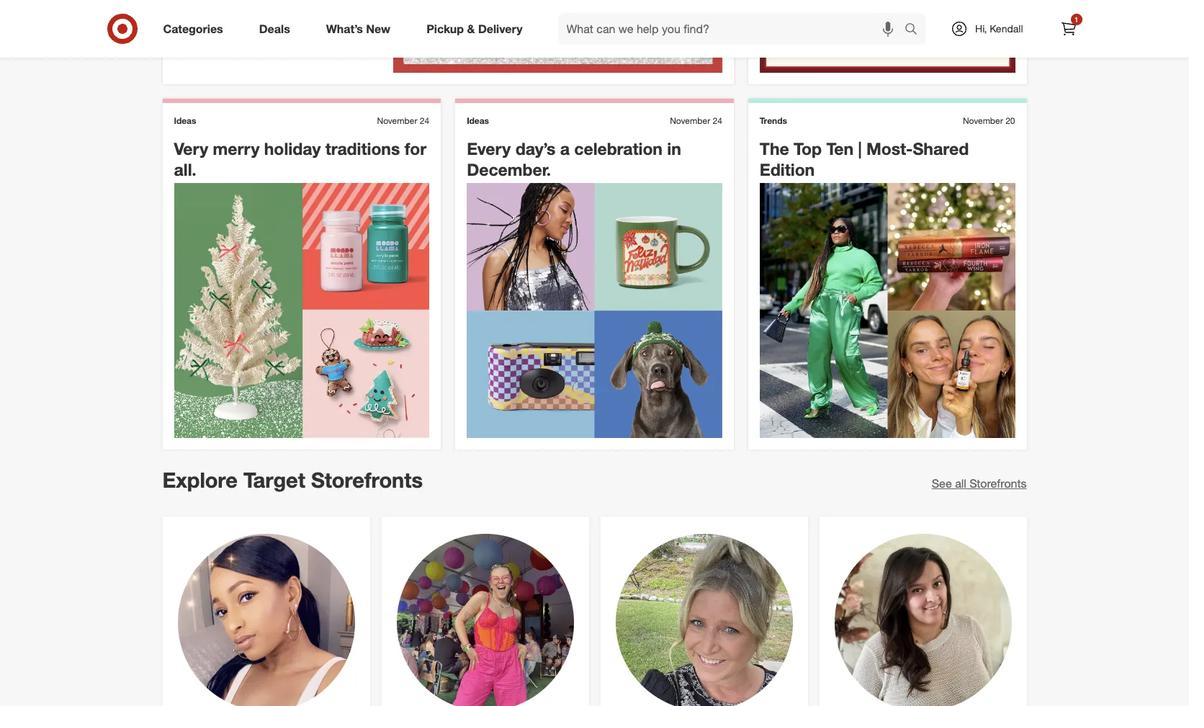 Task type: describe. For each thing, give the bounding box(es) containing it.
20
[[1006, 115, 1016, 126]]

2 profile image for creator image from the left
[[397, 534, 574, 706]]

november 24 for for
[[377, 115, 430, 126]]

day's
[[516, 138, 556, 159]]

storefronts for explore target storefronts
[[311, 467, 423, 493]]

what's
[[326, 21, 363, 36]]

november 24 for in
[[670, 115, 723, 126]]

very merry holiday traditions for all. image
[[174, 183, 430, 438]]

all.
[[174, 159, 196, 179]]

|
[[859, 138, 862, 159]]

burr baskets—a joyful surprise you can make & gift to anyone. image
[[760, 0, 1016, 73]]

pickup & delivery
[[427, 21, 523, 36]]

3 profile image for creator image from the left
[[616, 534, 793, 706]]

see all storefronts link
[[932, 476, 1027, 492]]

celebration
[[575, 138, 663, 159]]

ideas for every day's a celebration in december.
[[467, 115, 489, 126]]

december.
[[467, 159, 551, 179]]

1 profile image for creator image from the left
[[178, 534, 355, 706]]

categories
[[163, 21, 223, 36]]

5 festive decor trends to holidize your home this season. image
[[393, 0, 723, 73]]

very merry holiday traditions for all.
[[174, 138, 427, 179]]

what's new
[[326, 21, 391, 36]]

4 profile image for creator image from the left
[[835, 534, 1012, 706]]

target
[[244, 467, 305, 493]]

hi, kendall
[[976, 22, 1024, 35]]

the
[[760, 138, 790, 159]]

all
[[956, 477, 967, 491]]

categories link
[[151, 13, 241, 45]]

deals
[[259, 21, 290, 36]]

see all storefronts
[[932, 477, 1027, 491]]

What can we help you find? suggestions appear below search field
[[558, 13, 909, 45]]

for
[[405, 138, 427, 159]]

very
[[174, 138, 208, 159]]

november for the top ten | most-shared edition
[[963, 115, 1004, 126]]

trends
[[760, 115, 788, 126]]



Task type: vqa. For each thing, say whether or not it's contained in the screenshot.
Hi, Terry
no



Task type: locate. For each thing, give the bounding box(es) containing it.
2 november from the left
[[670, 115, 711, 126]]

pickup & delivery link
[[414, 13, 541, 45]]

what's new link
[[314, 13, 409, 45]]

delivery
[[478, 21, 523, 36]]

november 24 up for
[[377, 115, 430, 126]]

deals link
[[247, 13, 308, 45]]

see
[[932, 477, 953, 491]]

in
[[667, 138, 682, 159]]

merry
[[213, 138, 260, 159]]

24 for very merry holiday traditions for all.
[[420, 115, 430, 126]]

2 ideas from the left
[[467, 115, 489, 126]]

1 horizontal spatial november
[[670, 115, 711, 126]]

november left 20
[[963, 115, 1004, 126]]

a
[[560, 138, 570, 159]]

24 up for
[[420, 115, 430, 126]]

ten
[[827, 138, 854, 159]]

ideas up very
[[174, 115, 196, 126]]

1 horizontal spatial ideas
[[467, 115, 489, 126]]

hi,
[[976, 22, 987, 35]]

0 horizontal spatial storefronts
[[311, 467, 423, 493]]

the top ten | most-shared edition
[[760, 138, 969, 179]]

1 link
[[1053, 13, 1085, 45]]

1 horizontal spatial 24
[[713, 115, 723, 126]]

explore
[[162, 467, 238, 493]]

2 horizontal spatial november
[[963, 115, 1004, 126]]

24
[[420, 115, 430, 126], [713, 115, 723, 126]]

1 november 24 from the left
[[377, 115, 430, 126]]

storefronts for see all storefronts
[[970, 477, 1027, 491]]

24 for every day's a celebration in december.
[[713, 115, 723, 126]]

ideas up every
[[467, 115, 489, 126]]

2 november 24 from the left
[[670, 115, 723, 126]]

every
[[467, 138, 511, 159]]

1 november from the left
[[377, 115, 418, 126]]

0 horizontal spatial 24
[[420, 115, 430, 126]]

november
[[377, 115, 418, 126], [670, 115, 711, 126], [963, 115, 1004, 126]]

0 horizontal spatial november
[[377, 115, 418, 126]]

1 24 from the left
[[420, 115, 430, 126]]

most-
[[867, 138, 913, 159]]

top
[[794, 138, 822, 159]]

november 20
[[963, 115, 1016, 126]]

1 horizontal spatial november 24
[[670, 115, 723, 126]]

holiday
[[264, 138, 321, 159]]

new
[[366, 21, 391, 36]]

november 24
[[377, 115, 430, 126], [670, 115, 723, 126]]

shared
[[913, 138, 969, 159]]

ideas
[[174, 115, 196, 126], [467, 115, 489, 126]]

traditions
[[326, 138, 400, 159]]

explore target storefronts
[[162, 467, 423, 493]]

2 24 from the left
[[713, 115, 723, 126]]

1
[[1075, 15, 1079, 24]]

profile image for creator image
[[178, 534, 355, 706], [397, 534, 574, 706], [616, 534, 793, 706], [835, 534, 1012, 706]]

storefronts
[[311, 467, 423, 493], [970, 477, 1027, 491]]

november for very merry holiday traditions for all.
[[377, 115, 418, 126]]

1 ideas from the left
[[174, 115, 196, 126]]

every day's a celebration in december. image
[[467, 183, 723, 438]]

edition
[[760, 159, 815, 179]]

search button
[[899, 13, 933, 48]]

november 24 up "in"
[[670, 115, 723, 126]]

november up "in"
[[670, 115, 711, 126]]

every day's a celebration in december.
[[467, 138, 682, 179]]

november for every day's a celebration in december.
[[670, 115, 711, 126]]

pickup
[[427, 21, 464, 36]]

kendall
[[990, 22, 1024, 35]]

search
[[899, 23, 933, 37]]

ideas for very merry holiday traditions for all.
[[174, 115, 196, 126]]

1 horizontal spatial storefronts
[[970, 477, 1027, 491]]

0 horizontal spatial november 24
[[377, 115, 430, 126]]

0 horizontal spatial ideas
[[174, 115, 196, 126]]

storefronts inside 'see all storefronts' link
[[970, 477, 1027, 491]]

the top ten | most-shared edition image
[[760, 183, 1016, 438]]

3 november from the left
[[963, 115, 1004, 126]]

&
[[467, 21, 475, 36]]

november up for
[[377, 115, 418, 126]]

24 left trends
[[713, 115, 723, 126]]



